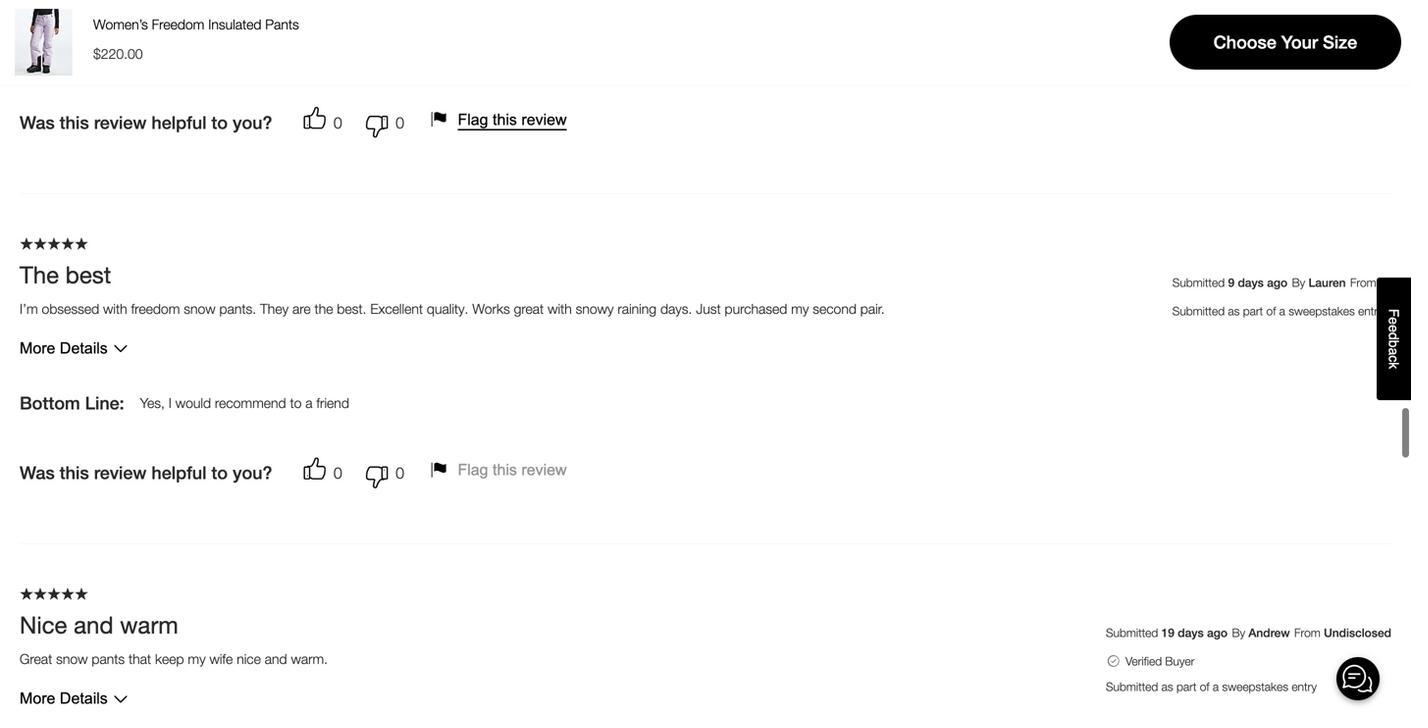Task type: locate. For each thing, give the bounding box(es) containing it.
more details
[[20, 340, 108, 357], [20, 690, 108, 708]]

2 with from the left
[[548, 301, 572, 317]]

ago for andrew
[[1208, 627, 1228, 640]]

days right 9
[[1238, 276, 1264, 290]]

1 vertical spatial buyer
[[1166, 655, 1195, 669]]

0 vertical spatial flag
[[458, 111, 488, 128]]

0
[[334, 113, 342, 132], [396, 113, 405, 132], [334, 464, 342, 483], [396, 464, 405, 483]]

more details down great
[[20, 690, 108, 708]]

1 vertical spatial my
[[791, 301, 809, 317]]

as down the 19
[[1162, 680, 1174, 694]]

the
[[660, 3, 679, 19], [315, 301, 333, 317]]

0 vertical spatial more details
[[20, 340, 108, 357]]

1 vertical spatial as
[[1229, 304, 1240, 318]]

2 was this review helpful to you? from the top
[[20, 463, 272, 484]]

bottom
[[20, 393, 80, 414]]

great
[[20, 652, 52, 668]]

1 vertical spatial ago
[[1208, 627, 1228, 640]]

entry
[[1312, 32, 1337, 46], [1359, 304, 1384, 318], [1292, 680, 1317, 694]]

2 horizontal spatial as
[[1229, 304, 1240, 318]]

warm right legs
[[402, 3, 435, 19]]

1 vertical spatial more details
[[20, 690, 108, 708]]

they right said
[[202, 3, 227, 19]]

the
[[20, 261, 59, 289]]

are left little on the top left
[[539, 3, 558, 19]]

was
[[20, 112, 55, 133], [20, 463, 55, 484]]

2 flag this review button from the top
[[428, 458, 575, 482]]

k
[[1387, 363, 1402, 369]]

was down bottom
[[20, 463, 55, 484]]

flag this review button
[[428, 108, 575, 131], [428, 458, 575, 482]]

1 details from the top
[[60, 340, 108, 357]]

more details for the
[[20, 340, 108, 357]]

pants
[[92, 652, 125, 668]]

e up b
[[1387, 325, 1402, 333]]

1 vertical spatial days
[[1178, 627, 1204, 640]]

from
[[1351, 276, 1377, 290], [1295, 627, 1321, 640]]

4 they from the left
[[510, 3, 535, 19]]

1 vertical spatial submitted as part of a sweepstakes entry
[[1173, 304, 1384, 318]]

2 more from the top
[[20, 690, 55, 708]]

1 vertical spatial more
[[20, 690, 55, 708]]

1 vertical spatial of
[[1267, 304, 1277, 318]]

0 horizontal spatial of
[[1200, 680, 1210, 694]]

0 vertical spatial more
[[20, 340, 55, 357]]

entry down "submitted 19 days ago by andrew from undisclosed"
[[1292, 680, 1317, 694]]

2 vertical spatial of
[[1200, 680, 1210, 694]]

https://images.thenorthface.com/is/image/thenorthface/nf0a5acy_pmi_hero?$color swatch$ image
[[10, 9, 77, 76]]

1 vertical spatial sweepstakes
[[1289, 304, 1356, 318]]

of
[[1220, 32, 1230, 46], [1267, 304, 1277, 318], [1200, 680, 1210, 694]]

0 horizontal spatial with
[[103, 301, 127, 317]]

verified buyer
[[1146, 7, 1215, 20], [1126, 655, 1195, 669]]

do,
[[271, 3, 290, 19]]

0 vertical spatial the
[[660, 3, 679, 19]]

more details down obsessed
[[20, 340, 108, 357]]

this
[[493, 111, 517, 128], [60, 112, 89, 133], [493, 461, 517, 479], [60, 463, 89, 484]]

1 vertical spatial you?
[[233, 463, 272, 484]]

2 vertical spatial sweepstakes
[[1223, 680, 1289, 694]]

pair.
[[861, 301, 885, 317]]

the left 'best.'
[[315, 301, 333, 317]]

warm up that at the bottom
[[120, 611, 178, 639]]

was down https://images.thenorthface.com/is/image/thenorthface/nf0a5acy_pmi_hero?$color swatch$
[[20, 112, 55, 133]]

0 vertical spatial are
[[539, 3, 558, 19]]

0 vertical spatial entry
[[1312, 32, 1337, 46]]

buyer down the 19
[[1166, 655, 1195, 669]]

great
[[514, 301, 544, 317]]

0 vertical spatial snow
[[184, 301, 216, 317]]

2 details from the top
[[60, 690, 108, 708]]

0 vertical spatial days
[[1238, 276, 1264, 290]]

they right do,
[[294, 3, 319, 19]]

from for undisclosed
[[1295, 627, 1321, 640]]

details
[[60, 340, 108, 357], [60, 690, 108, 708]]

0 horizontal spatial ago
[[1208, 627, 1228, 640]]

my left legs
[[352, 3, 370, 19]]

kept
[[323, 3, 349, 19]]

1 vertical spatial details
[[60, 690, 108, 708]]

0 horizontal spatial days
[[1178, 627, 1204, 640]]

more for the best
[[20, 340, 55, 357]]

more down great
[[20, 690, 55, 708]]

0 vertical spatial as
[[1182, 32, 1194, 46]]

said
[[174, 3, 199, 19]]

with right great
[[548, 301, 572, 317]]

1 vertical spatial flag this review button
[[428, 458, 575, 482]]

more details button down obsessed
[[20, 336, 133, 361]]

1 vertical spatial by
[[1232, 627, 1246, 640]]

0 horizontal spatial the
[[315, 301, 333, 317]]

1 vertical spatial entry
[[1359, 304, 1384, 318]]

by left lauren
[[1292, 276, 1306, 290]]

ago
[[1268, 276, 1288, 290], [1208, 627, 1228, 640]]

2 horizontal spatial of
[[1267, 304, 1277, 318]]

0 vertical spatial by
[[1292, 276, 1306, 290]]

as down 9
[[1229, 304, 1240, 318]]

verified buyer down the 19
[[1126, 655, 1195, 669]]

0 vertical spatial part
[[1197, 32, 1217, 46]]

line:
[[85, 393, 124, 414]]

quality.
[[427, 301, 469, 317]]

1 vertical spatial part
[[1244, 304, 1264, 318]]

excellent
[[370, 301, 423, 317]]

1 more from the top
[[20, 340, 55, 357]]

0 vertical spatial from
[[1351, 276, 1377, 290]]

1 horizontal spatial with
[[548, 301, 572, 317]]

1 they from the left
[[146, 3, 171, 19]]

1 flag this review from the top
[[458, 111, 567, 128]]

you?
[[233, 112, 272, 133], [233, 463, 272, 484]]

you? for 1st "flag this review" button
[[233, 112, 272, 133]]

entry right choose
[[1312, 32, 1337, 46]]

entry left the f
[[1359, 304, 1384, 318]]

would right the i
[[175, 395, 211, 412]]

2 more details from the top
[[20, 690, 108, 708]]

more details button down pants
[[20, 687, 133, 712]]

best.
[[337, 301, 367, 317]]

1 horizontal spatial from
[[1351, 276, 1377, 290]]

1 vertical spatial flag this review
[[458, 461, 567, 479]]

a down submitted 9 days ago by lauren from in
[[1280, 304, 1286, 318]]

as
[[1182, 32, 1194, 46], [1229, 304, 1240, 318], [1162, 680, 1174, 694]]

1 more details from the top
[[20, 340, 108, 357]]

buyer
[[1186, 7, 1215, 20], [1166, 655, 1195, 669]]

snow
[[184, 301, 216, 317], [56, 652, 88, 668]]

yes, i would recommend to a friend
[[140, 395, 349, 412]]

by
[[1292, 276, 1306, 290], [1232, 627, 1246, 640]]

they left said
[[146, 3, 171, 19]]

f
[[1387, 309, 1402, 317]]

my left the second
[[791, 301, 809, 317]]

2 helpful from the top
[[152, 463, 207, 484]]

0 vertical spatial my
[[352, 3, 370, 19]]

0 button
[[304, 103, 350, 142], [350, 103, 412, 142], [304, 454, 350, 493], [350, 454, 412, 493]]

sweepstakes left size
[[1243, 32, 1309, 46]]

pretty
[[802, 3, 835, 19]]

0 horizontal spatial my
[[188, 652, 206, 668]]

1 more details button from the top
[[20, 336, 133, 361]]

0 vertical spatial buyer
[[1186, 7, 1215, 20]]

2 they from the left
[[202, 3, 227, 19]]

of left your
[[1220, 32, 1230, 46]]

1 horizontal spatial ago
[[1268, 276, 1288, 290]]

easily.
[[839, 3, 875, 19]]

more details button for best
[[20, 336, 133, 361]]

part left your
[[1197, 32, 1217, 46]]

choose your size
[[1214, 32, 1358, 53]]

buyer up choose
[[1186, 7, 1215, 20]]

more details for nice
[[20, 690, 108, 708]]

0 vertical spatial you?
[[233, 112, 272, 133]]

in
[[1380, 276, 1392, 290]]

0 vertical spatial verified
[[1146, 7, 1182, 20]]

and
[[439, 3, 461, 19], [634, 3, 656, 19], [74, 611, 113, 639], [265, 652, 287, 668]]

1 horizontal spatial of
[[1220, 32, 1230, 46]]

recommend
[[215, 395, 286, 412]]

0 vertical spatial would
[[231, 3, 267, 19]]

ago for lauren
[[1268, 276, 1288, 290]]

e up d
[[1387, 317, 1402, 325]]

0 vertical spatial was
[[20, 112, 55, 133]]

details down pants
[[60, 690, 108, 708]]

sweepstakes down "submitted 19 days ago by andrew from undisclosed"
[[1223, 680, 1289, 694]]

with left freedom
[[103, 301, 127, 317]]

0 vertical spatial flag this review button
[[428, 108, 575, 131]]

my
[[352, 3, 370, 19], [791, 301, 809, 317], [188, 652, 206, 668]]

1 horizontal spatial days
[[1238, 276, 1264, 290]]

0 horizontal spatial warm
[[120, 611, 178, 639]]

was this review helpful to you? down the yes,
[[20, 463, 272, 484]]

the left material
[[660, 3, 679, 19]]

are right they
[[293, 301, 311, 317]]

0 vertical spatial to
[[211, 112, 228, 133]]

verified buyer up choose
[[1146, 7, 1215, 20]]

1 vertical spatial verified buyer
[[1126, 655, 1195, 669]]

part down submitted 9 days ago by lauren from in
[[1244, 304, 1264, 318]]

more down i'm
[[20, 340, 55, 357]]

0 vertical spatial verified buyer
[[1146, 7, 1215, 20]]

details down obsessed
[[60, 340, 108, 357]]

submitted
[[1126, 32, 1179, 46], [1173, 276, 1225, 290], [1173, 304, 1225, 318], [1106, 627, 1159, 640], [1106, 680, 1159, 694]]

days for 19
[[1178, 627, 1204, 640]]

days
[[1238, 276, 1264, 290], [1178, 627, 1204, 640]]

1 vertical spatial the
[[315, 301, 333, 317]]

f e e d b a c k button
[[1377, 278, 1412, 401]]

0 vertical spatial details
[[60, 340, 108, 357]]

2 you? from the top
[[233, 463, 272, 484]]

1 vertical spatial more details button
[[20, 687, 133, 712]]

3 they from the left
[[294, 3, 319, 19]]

0 vertical spatial was this review helpful to you?
[[20, 112, 272, 133]]

0 horizontal spatial from
[[1295, 627, 1321, 640]]

they right but
[[510, 3, 535, 19]]

details for and
[[60, 690, 108, 708]]

1 you? from the top
[[233, 112, 272, 133]]

by left andrew on the bottom right of the page
[[1232, 627, 1246, 640]]

f e e d b a c k
[[1387, 309, 1402, 369]]

and left dry
[[439, 3, 461, 19]]

1 vertical spatial from
[[1295, 627, 1321, 640]]

2 was from the top
[[20, 463, 55, 484]]

the best
[[20, 261, 111, 289]]

2 vertical spatial my
[[188, 652, 206, 668]]

snowy
[[576, 301, 614, 317]]

ago right 9
[[1268, 276, 1288, 290]]

lint
[[781, 3, 798, 19]]

part down "submitted 19 days ago by andrew from undisclosed"
[[1177, 680, 1197, 694]]

0 vertical spatial flag this review
[[458, 111, 567, 128]]

0 vertical spatial of
[[1220, 32, 1230, 46]]

from for in
[[1351, 276, 1377, 290]]

a up k
[[1387, 348, 1402, 356]]

1 vertical spatial was
[[20, 463, 55, 484]]

you? for 2nd "flag this review" button from the top of the page
[[233, 463, 272, 484]]

to
[[211, 112, 228, 133], [290, 395, 302, 412], [211, 463, 228, 484]]

0 vertical spatial helpful
[[152, 112, 207, 133]]

2 flag from the top
[[458, 461, 488, 479]]

0 vertical spatial ago
[[1268, 276, 1288, 290]]

more details button
[[20, 336, 133, 361], [20, 687, 133, 712]]

1 horizontal spatial are
[[539, 3, 558, 19]]

1 horizontal spatial my
[[352, 3, 370, 19]]

snow left pants.
[[184, 301, 216, 317]]

of down submitted 9 days ago by lauren from in
[[1267, 304, 1277, 318]]

2 more details button from the top
[[20, 687, 133, 712]]

flag
[[458, 111, 488, 128], [458, 461, 488, 479]]

would left do,
[[231, 3, 267, 19]]

sweepstakes down lauren
[[1289, 304, 1356, 318]]

raining
[[618, 301, 657, 317]]

from right andrew on the bottom right of the page
[[1295, 627, 1321, 640]]

1 vertical spatial helpful
[[152, 463, 207, 484]]

1 e from the top
[[1387, 317, 1402, 325]]

and right nice
[[265, 652, 287, 668]]

was this review helpful to you? down the $220.00
[[20, 112, 272, 133]]

submitted as part of a sweepstakes entry
[[1126, 32, 1337, 46], [1173, 304, 1384, 318], [1106, 680, 1317, 694]]

1 horizontal spatial would
[[231, 3, 267, 19]]

ago right the 19
[[1208, 627, 1228, 640]]

0 vertical spatial sweepstakes
[[1243, 32, 1309, 46]]

1 vertical spatial flag
[[458, 461, 488, 479]]

0 horizontal spatial would
[[175, 395, 211, 412]]

0 horizontal spatial as
[[1162, 680, 1174, 694]]

1 horizontal spatial snow
[[184, 301, 216, 317]]

2 vertical spatial to
[[211, 463, 228, 484]]

0 vertical spatial more details button
[[20, 336, 133, 361]]

of down "submitted 19 days ago by andrew from undisclosed"
[[1200, 680, 1210, 694]]

1 horizontal spatial warm
[[402, 3, 435, 19]]

e
[[1387, 317, 1402, 325], [1387, 325, 1402, 333]]

to for 2nd "flag this review" button from the top of the page
[[211, 463, 228, 484]]

1 vertical spatial would
[[175, 395, 211, 412]]

as left choose
[[1182, 32, 1194, 46]]

0 horizontal spatial by
[[1232, 627, 1246, 640]]

from left in
[[1351, 276, 1377, 290]]

a
[[561, 3, 569, 19], [1233, 32, 1239, 46], [1280, 304, 1286, 318], [1387, 348, 1402, 356], [306, 395, 313, 412], [1213, 680, 1219, 694]]

would
[[231, 3, 267, 19], [175, 395, 211, 412]]

snow right great
[[56, 652, 88, 668]]

1 vertical spatial snow
[[56, 652, 88, 668]]

1 vertical spatial was this review helpful to you?
[[20, 463, 272, 484]]

sweepstakes
[[1243, 32, 1309, 46], [1289, 304, 1356, 318], [1223, 680, 1289, 694]]

works
[[472, 301, 510, 317]]

0 horizontal spatial are
[[293, 301, 311, 317]]

1 horizontal spatial by
[[1292, 276, 1306, 290]]

days right the 19
[[1178, 627, 1204, 640]]

my left wife
[[188, 652, 206, 668]]



Task type: vqa. For each thing, say whether or not it's contained in the screenshot.
F e e d b a c k button
yes



Task type: describe. For each thing, give the bounding box(es) containing it.
a left little on the top left
[[561, 3, 569, 19]]

insulated
[[208, 16, 262, 32]]

best
[[65, 261, 111, 289]]

more details button for and
[[20, 687, 133, 712]]

yes,
[[140, 395, 165, 412]]

freedom
[[152, 16, 205, 32]]

bottom line:
[[20, 393, 124, 414]]

1 vertical spatial verified
[[1126, 655, 1162, 669]]

days.
[[661, 301, 692, 317]]

19
[[1162, 627, 1175, 640]]

dry
[[465, 3, 483, 19]]

2 vertical spatial part
[[1177, 680, 1197, 694]]

1 was this review helpful to you? from the top
[[20, 112, 272, 133]]

9
[[1229, 276, 1235, 290]]

andrew
[[1249, 627, 1291, 640]]

1 with from the left
[[103, 301, 127, 317]]

that
[[129, 652, 151, 668]]

and up pants
[[74, 611, 113, 639]]

collects
[[733, 3, 777, 19]]

d
[[1387, 333, 1402, 340]]

a left your
[[1233, 32, 1239, 46]]

1 flag from the top
[[458, 111, 488, 128]]

warm.
[[291, 652, 328, 668]]

a down "submitted 19 days ago by andrew from undisclosed"
[[1213, 680, 1219, 694]]

and right bulky
[[634, 3, 656, 19]]

women's freedom insulated pants
[[93, 16, 299, 32]]

everything
[[81, 3, 142, 19]]

material
[[683, 3, 729, 19]]

by for andrew
[[1232, 627, 1246, 640]]

pants
[[265, 16, 299, 32]]

1 vertical spatial are
[[293, 301, 311, 317]]

submitted 19 days ago by andrew from undisclosed
[[1106, 627, 1392, 640]]

they
[[260, 301, 289, 317]]

little
[[572, 3, 595, 19]]

second
[[813, 301, 857, 317]]

c
[[1387, 356, 1402, 363]]

nice
[[20, 611, 67, 639]]

choose your size button
[[1170, 15, 1402, 70]]

a inside button
[[1387, 348, 1402, 356]]

1 horizontal spatial as
[[1182, 32, 1194, 46]]

by for lauren
[[1292, 276, 1306, 290]]

these
[[20, 3, 56, 19]]

1 horizontal spatial the
[[660, 3, 679, 19]]

great snow pants that keep my wife nice and warm.
[[20, 652, 328, 668]]

$220.00
[[93, 46, 143, 62]]

wife
[[210, 652, 233, 668]]

women's
[[93, 16, 148, 32]]

but
[[487, 3, 507, 19]]

1 was from the top
[[20, 112, 55, 133]]

freedom
[[131, 301, 180, 317]]

1 flag this review button from the top
[[428, 108, 575, 131]]

friend
[[317, 395, 349, 412]]

choose
[[1214, 32, 1277, 53]]

submitted 9 days ago by lauren from in
[[1173, 276, 1392, 290]]

lauren
[[1309, 276, 1346, 290]]

obsessed
[[42, 301, 99, 317]]

0 vertical spatial submitted as part of a sweepstakes entry
[[1126, 32, 1337, 46]]

undisclosed
[[1324, 627, 1392, 640]]

more for nice and warm
[[20, 690, 55, 708]]

1 vertical spatial warm
[[120, 611, 178, 639]]

2 e from the top
[[1387, 325, 1402, 333]]

these did everything they said they would do, they kept my legs warm and dry but they are a little bulky and the material collects lint pretty easily.
[[20, 3, 875, 19]]

your
[[1282, 32, 1319, 53]]

i
[[169, 395, 172, 412]]

0 horizontal spatial snow
[[56, 652, 88, 668]]

a left friend
[[306, 395, 313, 412]]

b
[[1387, 340, 1402, 348]]

2 vertical spatial entry
[[1292, 680, 1317, 694]]

0 vertical spatial warm
[[402, 3, 435, 19]]

just
[[696, 301, 721, 317]]

1 vertical spatial to
[[290, 395, 302, 412]]

nice and warm
[[20, 611, 178, 639]]

i'm obsessed with freedom snow pants. they are the best. excellent quality. works great with snowy raining days. just purchased my second pair.
[[20, 301, 885, 317]]

2 vertical spatial as
[[1162, 680, 1174, 694]]

days for 9
[[1238, 276, 1264, 290]]

bulky
[[599, 3, 630, 19]]

pants.
[[219, 301, 256, 317]]

legs
[[374, 3, 398, 19]]

to for 1st "flag this review" button
[[211, 112, 228, 133]]

2 vertical spatial submitted as part of a sweepstakes entry
[[1106, 680, 1317, 694]]

2 horizontal spatial my
[[791, 301, 809, 317]]

details for best
[[60, 340, 108, 357]]

did
[[59, 3, 78, 19]]

nice
[[237, 652, 261, 668]]

1 helpful from the top
[[152, 112, 207, 133]]

keep
[[155, 652, 184, 668]]

purchased
[[725, 301, 788, 317]]

i'm
[[20, 301, 38, 317]]

size
[[1323, 32, 1358, 53]]

2 flag this review from the top
[[458, 461, 567, 479]]



